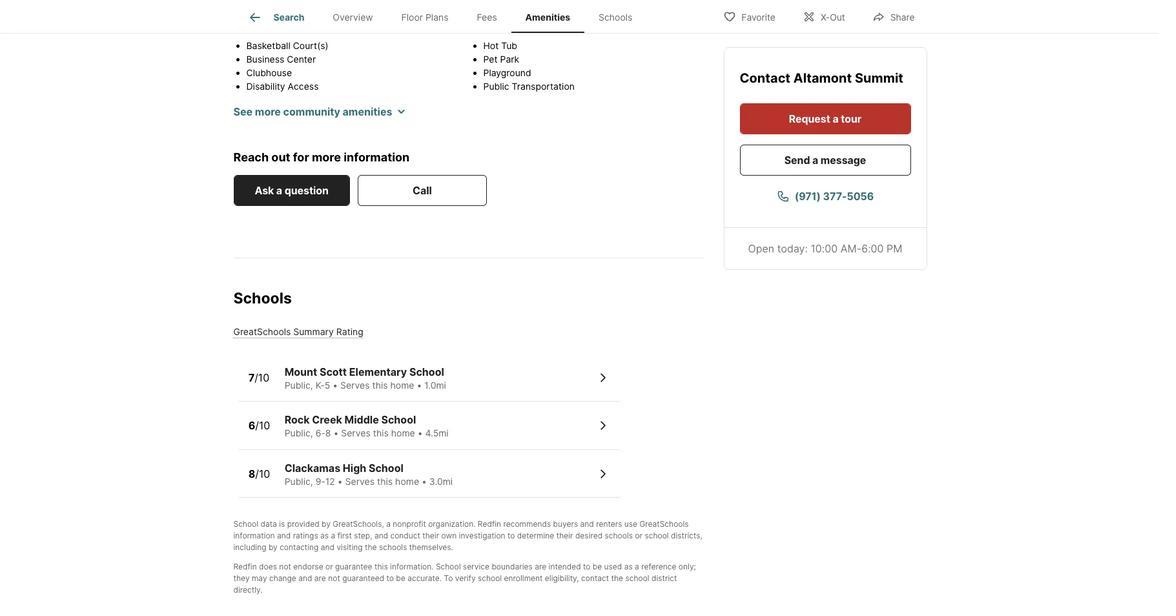 Task type: vqa. For each thing, say whether or not it's contained in the screenshot.


Task type: describe. For each thing, give the bounding box(es) containing it.
4.5mi
[[425, 428, 449, 439]]

to
[[444, 574, 453, 583]]

overview
[[333, 12, 373, 23]]

contact
[[581, 574, 609, 583]]

tab list containing search
[[233, 0, 657, 33]]

school data is provided by greatschools
[[233, 519, 382, 529]]

endorse
[[293, 562, 323, 572]]

school inside clackamas high school public, 9-12 • serves this home • 3.0mi
[[369, 462, 403, 474]]

a for send
[[812, 153, 818, 166]]

(971)
[[795, 189, 821, 202]]

1 horizontal spatial information
[[344, 150, 410, 164]]

guaranteed to be accurate. to verify school enrollment eligibility, contact the school district directly.
[[233, 574, 677, 595]]

enrollment
[[504, 574, 543, 583]]

8 /10
[[248, 467, 270, 480]]

rock
[[285, 413, 310, 426]]

this up guaranteed
[[375, 562, 388, 572]]

school down service in the left of the page
[[478, 574, 502, 583]]

6-
[[316, 428, 325, 439]]

mount
[[285, 365, 317, 378]]

amenities inside 'dropdown button'
[[343, 105, 392, 118]]

guaranteed
[[342, 574, 384, 583]]

1 horizontal spatial by
[[322, 519, 331, 529]]

reach out for more information
[[233, 150, 410, 164]]

first step, and conduct their own investigation to determine their desired schools or school districts, including by contacting and visiting the schools themselves.
[[233, 531, 702, 552]]

and down is
[[277, 531, 291, 541]]

desired
[[575, 531, 603, 541]]

more inside 'dropdown button'
[[255, 105, 281, 118]]

2 their from the left
[[556, 531, 573, 541]]

a left first on the bottom of the page
[[331, 531, 335, 541]]

the inside the "guaranteed to be accurate. to verify school enrollment eligibility, contact the school district directly."
[[611, 574, 623, 583]]

districts,
[[671, 531, 702, 541]]

floor
[[401, 12, 423, 23]]

0 horizontal spatial 8
[[248, 467, 255, 480]]

conduct
[[390, 531, 420, 541]]

8 inside rock creek middle school public, 6-8 • serves this home • 4.5mi
[[325, 428, 331, 439]]

boundaries
[[492, 562, 533, 572]]

6 /10
[[248, 419, 270, 432]]

renters
[[596, 519, 622, 529]]

first
[[337, 531, 352, 541]]

does
[[259, 562, 277, 572]]

plans
[[426, 12, 449, 23]]

this inside mount scott elementary school public, k-5 • serves this home • 1.0mi
[[372, 380, 388, 391]]

hot tub pet park playground public transportation swimming pool
[[483, 40, 575, 105]]

• left 3.0mi
[[422, 476, 427, 487]]

redfin does not endorse or guarantee this information.
[[233, 562, 434, 572]]

0 horizontal spatial greatschools
[[233, 326, 291, 337]]

school down reference
[[625, 574, 649, 583]]

scott
[[320, 365, 347, 378]]

school inside rock creek middle school public, 6-8 • serves this home • 4.5mi
[[381, 413, 416, 426]]

district
[[652, 574, 677, 583]]

contact
[[740, 70, 791, 85]]

and down , at bottom
[[374, 531, 388, 541]]

floor plans
[[401, 12, 449, 23]]

x-
[[821, 11, 830, 22]]

open
[[748, 242, 774, 254]]

pool
[[530, 94, 548, 105]]

9-
[[316, 476, 325, 487]]

and up redfin does not endorse or guarantee this information.
[[321, 543, 335, 552]]

for
[[293, 150, 309, 164]]

to inside first step, and conduct their own investigation to determine their desired schools or school districts, including by contacting and visiting the schools themselves.
[[508, 531, 515, 541]]

creek
[[312, 413, 342, 426]]

basketball court(s) business center clubhouse disability access emergency maintenance
[[246, 40, 352, 105]]

amenities tab
[[511, 2, 585, 33]]

floor plans tab
[[387, 2, 463, 33]]

clackamas high school public, 9-12 • serves this home • 3.0mi
[[285, 462, 453, 487]]

public, for mount
[[285, 380, 313, 391]]

x-out button
[[792, 3, 856, 29]]

greatschools summary rating link
[[233, 326, 363, 337]]

directly.
[[233, 585, 263, 595]]

as inside 'school service boundaries are intended to be used as a reference only; they may change and are not'
[[624, 562, 633, 572]]

clubhouse
[[246, 67, 292, 78]]

community
[[283, 105, 340, 118]]

altamont
[[793, 70, 852, 85]]

tour
[[841, 112, 862, 125]]

to inside the "guaranteed to be accurate. to verify school enrollment eligibility, contact the school district directly."
[[387, 574, 394, 583]]

the inside first step, and conduct their own investigation to determine their desired schools or school districts, including by contacting and visiting the schools themselves.
[[365, 543, 377, 552]]

visiting
[[337, 543, 363, 552]]

high
[[343, 462, 366, 474]]

hot
[[483, 40, 499, 51]]

1 horizontal spatial more
[[312, 150, 341, 164]]

0 horizontal spatial are
[[314, 574, 326, 583]]

1 their from the left
[[422, 531, 439, 541]]

ask
[[255, 184, 274, 197]]

school service boundaries are intended to be used as a reference only; they may change and are not
[[233, 562, 696, 583]]

pet
[[483, 53, 498, 64]]

/10 for 7
[[255, 371, 269, 384]]

call button
[[358, 175, 487, 206]]

a for ask
[[276, 184, 282, 197]]

a inside 'school service boundaries are intended to be used as a reference only; they may change and are not'
[[635, 562, 639, 572]]

rock creek middle school public, 6-8 • serves this home • 4.5mi
[[285, 413, 449, 439]]

pm
[[887, 242, 902, 254]]

own
[[441, 531, 457, 541]]

today:
[[777, 242, 808, 254]]

school inside mount scott elementary school public, k-5 • serves this home • 1.0mi
[[409, 365, 444, 378]]

ratings
[[293, 531, 318, 541]]

0 horizontal spatial redfin
[[233, 562, 257, 572]]

reach
[[233, 150, 269, 164]]

a for ,
[[386, 519, 391, 529]]

summit
[[855, 70, 904, 85]]

this inside rock creek middle school public, 6-8 • serves this home • 4.5mi
[[373, 428, 389, 439]]

intended
[[549, 562, 581, 572]]

serves for middle
[[341, 428, 370, 439]]

, a nonprofit organization. redfin recommends buyers and renters use greatschools information and ratings as a
[[233, 519, 689, 541]]

amenities
[[525, 12, 570, 23]]

call
[[413, 184, 432, 197]]

tub
[[501, 40, 517, 51]]

send a message
[[784, 153, 866, 166]]

or inside first step, and conduct their own investigation to determine their desired schools or school districts, including by contacting and visiting the schools themselves.
[[635, 531, 643, 541]]

a for request
[[833, 112, 839, 125]]

determine
[[517, 531, 554, 541]]

3.0mi
[[429, 476, 453, 487]]

middle
[[345, 413, 379, 426]]

buyers
[[553, 519, 578, 529]]

share
[[890, 11, 915, 22]]



Task type: locate. For each thing, give the bounding box(es) containing it.
by up does
[[269, 543, 278, 552]]

1 horizontal spatial as
[[624, 562, 633, 572]]

this down 'elementary' on the left
[[372, 380, 388, 391]]

(971) 377-5056 button
[[740, 180, 911, 211]]

0 vertical spatial 8
[[325, 428, 331, 439]]

or right endorse
[[325, 562, 333, 572]]

12
[[325, 476, 335, 487]]

or down use
[[635, 531, 643, 541]]

1 horizontal spatial their
[[556, 531, 573, 541]]

tab list
[[233, 0, 657, 33]]

school up 1.0mi
[[409, 365, 444, 378]]

1 vertical spatial 8
[[248, 467, 255, 480]]

1 vertical spatial public,
[[285, 428, 313, 439]]

home inside clackamas high school public, 9-12 • serves this home • 3.0mi
[[395, 476, 419, 487]]

0 vertical spatial the
[[365, 543, 377, 552]]

request a tour button
[[740, 103, 911, 134]]

1 vertical spatial information
[[233, 531, 275, 541]]

step,
[[354, 531, 372, 541]]

to inside 'school service boundaries are intended to be used as a reference only; they may change and are not'
[[583, 562, 591, 572]]

to down recommends
[[508, 531, 515, 541]]

redfin up they
[[233, 562, 257, 572]]

their down buyers
[[556, 531, 573, 541]]

be
[[593, 562, 602, 572], [396, 574, 405, 583]]

serves inside rock creek middle school public, 6-8 • serves this home • 4.5mi
[[341, 428, 370, 439]]

information inside , a nonprofit organization. redfin recommends buyers and renters use greatschools information and ratings as a
[[233, 531, 275, 541]]

center
[[287, 53, 316, 64]]

8 down "creek"
[[325, 428, 331, 439]]

• left 1.0mi
[[417, 380, 422, 391]]

public, inside rock creek middle school public, 6-8 • serves this home • 4.5mi
[[285, 428, 313, 439]]

0 horizontal spatial their
[[422, 531, 439, 541]]

is
[[279, 519, 285, 529]]

question
[[285, 184, 329, 197]]

business
[[246, 53, 284, 64]]

greatschools inside , a nonprofit organization. redfin recommends buyers and renters use greatschools information and ratings as a
[[640, 519, 689, 529]]

ask a question button
[[233, 175, 350, 206]]

more
[[255, 105, 281, 118], [312, 150, 341, 164]]

transportation
[[512, 80, 575, 91]]

see more community amenities
[[233, 105, 392, 118]]

home left 4.5mi at the left
[[391, 428, 415, 439]]

1 horizontal spatial to
[[508, 531, 515, 541]]

information up including
[[233, 531, 275, 541]]

only;
[[679, 562, 696, 572]]

0 horizontal spatial be
[[396, 574, 405, 583]]

as right used at the right
[[624, 562, 633, 572]]

serves down high
[[345, 476, 375, 487]]

6:00
[[862, 242, 884, 254]]

1 vertical spatial to
[[583, 562, 591, 572]]

public, inside clackamas high school public, 9-12 • serves this home • 3.0mi
[[285, 476, 313, 487]]

2 vertical spatial home
[[395, 476, 419, 487]]

including
[[233, 543, 266, 552]]

this up , at bottom
[[377, 476, 393, 487]]

see more community amenities button
[[233, 104, 405, 119]]

2 vertical spatial /10
[[255, 467, 270, 480]]

more right 'for'
[[312, 150, 341, 164]]

not
[[279, 562, 291, 572], [328, 574, 340, 583]]

use
[[624, 519, 637, 529]]

0 vertical spatial home
[[390, 380, 414, 391]]

service
[[463, 562, 489, 572]]

schools
[[605, 531, 633, 541], [379, 543, 407, 552]]

disability
[[246, 80, 285, 91]]

home inside mount scott elementary school public, k-5 • serves this home • 1.0mi
[[390, 380, 414, 391]]

5056
[[847, 189, 874, 202]]

1 vertical spatial redfin
[[233, 562, 257, 572]]

redfin
[[478, 519, 501, 529], [233, 562, 257, 572]]

1 public, from the top
[[285, 380, 313, 391]]

their up 'themselves.'
[[422, 531, 439, 541]]

• right 6-
[[333, 428, 339, 439]]

0 vertical spatial redfin
[[478, 519, 501, 529]]

schools down renters
[[605, 531, 633, 541]]

0 vertical spatial schools
[[605, 531, 633, 541]]

0 horizontal spatial schools
[[379, 543, 407, 552]]

greatschools up districts,
[[640, 519, 689, 529]]

0 vertical spatial schools
[[599, 12, 632, 23]]

• right the 5
[[333, 380, 338, 391]]

1 horizontal spatial be
[[593, 562, 602, 572]]

share button
[[861, 3, 926, 29]]

a inside button
[[276, 184, 282, 197]]

1 horizontal spatial schools
[[605, 531, 633, 541]]

school inside 'school service boundaries are intended to be used as a reference only; they may change and are not'
[[436, 562, 461, 572]]

to down information.
[[387, 574, 394, 583]]

serves down middle
[[341, 428, 370, 439]]

the down used at the right
[[611, 574, 623, 583]]

schools tab
[[585, 2, 647, 33]]

/10 for 8
[[255, 467, 270, 480]]

1 horizontal spatial the
[[611, 574, 623, 583]]

home for elementary
[[390, 380, 414, 391]]

home inside rock creek middle school public, 6-8 • serves this home • 4.5mi
[[391, 428, 415, 439]]

/10 left mount
[[255, 371, 269, 384]]

greatschools up 7 /10
[[233, 326, 291, 337]]

this
[[372, 380, 388, 391], [373, 428, 389, 439], [377, 476, 393, 487], [375, 562, 388, 572]]

school right middle
[[381, 413, 416, 426]]

guarantee
[[335, 562, 372, 572]]

summary
[[293, 326, 334, 337]]

schools inside tab
[[599, 12, 632, 23]]

the down step,
[[365, 543, 377, 552]]

amenities up court(s)
[[318, 14, 367, 27]]

public, for rock
[[285, 428, 313, 439]]

ask a question
[[255, 184, 329, 197]]

a right "ask"
[[276, 184, 282, 197]]

0 vertical spatial serves
[[340, 380, 370, 391]]

are down endorse
[[314, 574, 326, 583]]

by inside first step, and conduct their own investigation to determine their desired schools or school districts, including by contacting and visiting the schools themselves.
[[269, 543, 278, 552]]

0 horizontal spatial not
[[279, 562, 291, 572]]

1 horizontal spatial are
[[535, 562, 546, 572]]

to up contact
[[583, 562, 591, 572]]

favorite button
[[712, 3, 786, 29]]

a right the send
[[812, 153, 818, 166]]

overview tab
[[319, 2, 387, 33]]

themselves.
[[409, 543, 453, 552]]

0 horizontal spatial by
[[269, 543, 278, 552]]

1 vertical spatial as
[[624, 562, 633, 572]]

/10 down 6 /10 at the left bottom of page
[[255, 467, 270, 480]]

public, down clackamas
[[285, 476, 313, 487]]

6
[[248, 419, 255, 432]]

a right , at bottom
[[386, 519, 391, 529]]

1 horizontal spatial greatschools
[[333, 519, 382, 529]]

1 vertical spatial serves
[[341, 428, 370, 439]]

swimming
[[483, 94, 527, 105]]

0 vertical spatial be
[[593, 562, 602, 572]]

playground
[[483, 67, 531, 78]]

0 horizontal spatial or
[[325, 562, 333, 572]]

1 vertical spatial by
[[269, 543, 278, 552]]

school right high
[[369, 462, 403, 474]]

1 horizontal spatial redfin
[[478, 519, 501, 529]]

8 down 6
[[248, 467, 255, 480]]

by right provided
[[322, 519, 331, 529]]

be inside 'school service boundaries are intended to be used as a reference only; they may change and are not'
[[593, 562, 602, 572]]

1 horizontal spatial or
[[635, 531, 643, 541]]

0 vertical spatial /10
[[255, 371, 269, 384]]

1 vertical spatial home
[[391, 428, 415, 439]]

redfin up investigation
[[478, 519, 501, 529]]

school left districts,
[[645, 531, 669, 541]]

search link
[[248, 10, 304, 25]]

1 horizontal spatial 8
[[325, 428, 331, 439]]

0 horizontal spatial schools
[[233, 289, 292, 307]]

home left 3.0mi
[[395, 476, 419, 487]]

1 vertical spatial schools
[[233, 289, 292, 307]]

7
[[248, 371, 255, 384]]

may
[[252, 574, 267, 583]]

not down redfin does not endorse or guarantee this information.
[[328, 574, 340, 583]]

the
[[365, 543, 377, 552], [611, 574, 623, 583]]

change
[[269, 574, 296, 583]]

maintenance
[[297, 94, 352, 105]]

1 vertical spatial amenities
[[343, 105, 392, 118]]

and down endorse
[[298, 574, 312, 583]]

0 vertical spatial information
[[344, 150, 410, 164]]

0 horizontal spatial the
[[365, 543, 377, 552]]

be down information.
[[396, 574, 405, 583]]

not inside 'school service boundaries are intended to be used as a reference only; they may change and are not'
[[328, 574, 340, 583]]

377-
[[823, 189, 847, 202]]

1 vertical spatial /10
[[255, 419, 270, 432]]

•
[[333, 380, 338, 391], [417, 380, 422, 391], [333, 428, 339, 439], [418, 428, 423, 439], [338, 476, 343, 487], [422, 476, 427, 487]]

this down middle
[[373, 428, 389, 439]]

verify
[[455, 574, 476, 583]]

see
[[233, 105, 253, 118]]

be up contact
[[593, 562, 602, 572]]

request
[[789, 112, 830, 125]]

a left tour
[[833, 112, 839, 125]]

2 vertical spatial public,
[[285, 476, 313, 487]]

used
[[604, 562, 622, 572]]

not up 'change'
[[279, 562, 291, 572]]

community amenities
[[257, 14, 367, 27]]

1 vertical spatial are
[[314, 574, 326, 583]]

/10 for 6
[[255, 419, 270, 432]]

/10
[[255, 371, 269, 384], [255, 419, 270, 432], [255, 467, 270, 480]]

out
[[271, 150, 290, 164]]

0 vertical spatial to
[[508, 531, 515, 541]]

information.
[[390, 562, 434, 572]]

are up enrollment
[[535, 562, 546, 572]]

greatschools summary rating
[[233, 326, 363, 337]]

public, down rock
[[285, 428, 313, 439]]

0 horizontal spatial to
[[387, 574, 394, 583]]

serves inside clackamas high school public, 9-12 • serves this home • 3.0mi
[[345, 476, 375, 487]]

2 horizontal spatial greatschools
[[640, 519, 689, 529]]

0 vertical spatial as
[[320, 531, 329, 541]]

community
[[257, 14, 315, 27]]

school
[[645, 531, 669, 541], [478, 574, 502, 583], [625, 574, 649, 583]]

public, inside mount scott elementary school public, k-5 • serves this home • 1.0mi
[[285, 380, 313, 391]]

a left reference
[[635, 562, 639, 572]]

message
[[821, 153, 866, 166]]

serves inside mount scott elementary school public, k-5 • serves this home • 1.0mi
[[340, 380, 370, 391]]

information up call button
[[344, 150, 410, 164]]

search
[[273, 12, 304, 23]]

• left 4.5mi at the left
[[418, 428, 423, 439]]

• right 12
[[338, 476, 343, 487]]

1 vertical spatial schools
[[379, 543, 407, 552]]

0 vertical spatial public,
[[285, 380, 313, 391]]

0 vertical spatial not
[[279, 562, 291, 572]]

1 horizontal spatial not
[[328, 574, 340, 583]]

k-
[[316, 380, 325, 391]]

0 vertical spatial more
[[255, 105, 281, 118]]

send a message button
[[740, 144, 911, 175]]

1 vertical spatial more
[[312, 150, 341, 164]]

serves
[[340, 380, 370, 391], [341, 428, 370, 439], [345, 476, 375, 487]]

1 horizontal spatial schools
[[599, 12, 632, 23]]

be inside the "guaranteed to be accurate. to verify school enrollment eligibility, contact the school district directly."
[[396, 574, 405, 583]]

school left data
[[233, 519, 258, 529]]

0 horizontal spatial more
[[255, 105, 281, 118]]

access
[[288, 80, 319, 91]]

1 vertical spatial be
[[396, 574, 405, 583]]

amenities right community
[[343, 105, 392, 118]]

public,
[[285, 380, 313, 391], [285, 428, 313, 439], [285, 476, 313, 487]]

2 horizontal spatial to
[[583, 562, 591, 572]]

and inside 'school service boundaries are intended to be used as a reference only; they may change and are not'
[[298, 574, 312, 583]]

0 horizontal spatial as
[[320, 531, 329, 541]]

0 horizontal spatial information
[[233, 531, 275, 541]]

/10 left rock
[[255, 419, 270, 432]]

as inside , a nonprofit organization. redfin recommends buyers and renters use greatschools information and ratings as a
[[320, 531, 329, 541]]

as right ratings
[[320, 531, 329, 541]]

this inside clackamas high school public, 9-12 • serves this home • 3.0mi
[[377, 476, 393, 487]]

0 vertical spatial amenities
[[318, 14, 367, 27]]

redfin inside , a nonprofit organization. redfin recommends buyers and renters use greatschools information and ratings as a
[[478, 519, 501, 529]]

fees tab
[[463, 2, 511, 33]]

fees
[[477, 12, 497, 23]]

0 vertical spatial or
[[635, 531, 643, 541]]

3 public, from the top
[[285, 476, 313, 487]]

greatschools up step,
[[333, 519, 382, 529]]

their
[[422, 531, 439, 541], [556, 531, 573, 541]]

2 vertical spatial to
[[387, 574, 394, 583]]

home for middle
[[391, 428, 415, 439]]

a
[[833, 112, 839, 125], [812, 153, 818, 166], [276, 184, 282, 197], [386, 519, 391, 529], [331, 531, 335, 541], [635, 562, 639, 572]]

schools down conduct
[[379, 543, 407, 552]]

are
[[535, 562, 546, 572], [314, 574, 326, 583]]

public, down mount
[[285, 380, 313, 391]]

1 vertical spatial the
[[611, 574, 623, 583]]

serves down scott
[[340, 380, 370, 391]]

contact altamont summit
[[740, 70, 904, 85]]

as
[[320, 531, 329, 541], [624, 562, 633, 572]]

school inside first step, and conduct their own investigation to determine their desired schools or school districts, including by contacting and visiting the schools themselves.
[[645, 531, 669, 541]]

2 public, from the top
[[285, 428, 313, 439]]

and up desired
[[580, 519, 594, 529]]

0 vertical spatial by
[[322, 519, 331, 529]]

data
[[261, 519, 277, 529]]

home down 'elementary' on the left
[[390, 380, 414, 391]]

1 vertical spatial not
[[328, 574, 340, 583]]

1 vertical spatial or
[[325, 562, 333, 572]]

10:00
[[811, 242, 838, 254]]

2 vertical spatial serves
[[345, 476, 375, 487]]

nonprofit
[[393, 519, 426, 529]]

school up to
[[436, 562, 461, 572]]

0 vertical spatial are
[[535, 562, 546, 572]]

more right see
[[255, 105, 281, 118]]

by
[[322, 519, 331, 529], [269, 543, 278, 552]]

serves for elementary
[[340, 380, 370, 391]]



